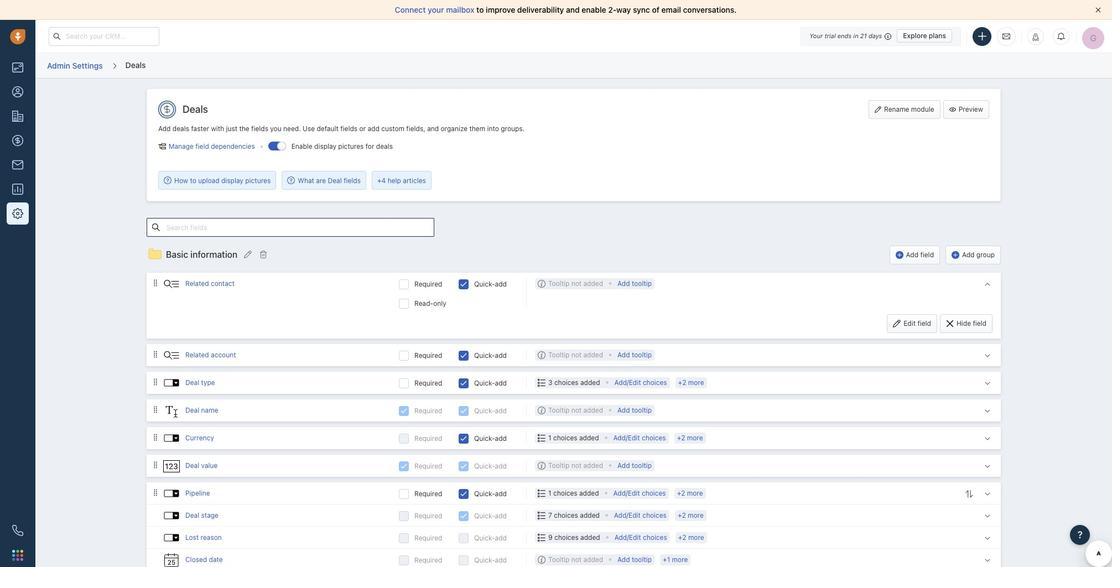 Task type: describe. For each thing, give the bounding box(es) containing it.
field for edit
[[918, 319, 932, 328]]

ui drag handle image for deal type
[[152, 378, 159, 386]]

2-
[[609, 5, 617, 14]]

of
[[652, 5, 660, 14]]

add field button
[[890, 246, 940, 264]]

form dropdown image for deal
[[163, 507, 180, 524]]

currency link
[[185, 434, 214, 442]]

more for deal stage
[[688, 511, 704, 520]]

fields,
[[406, 125, 426, 133]]

use
[[303, 125, 315, 133]]

5 quick- from the top
[[474, 434, 495, 443]]

add/edit for stage
[[614, 511, 641, 520]]

connect your mailbox link
[[395, 5, 477, 14]]

1 for pipeline
[[549, 489, 552, 497]]

add group
[[963, 251, 995, 259]]

read-only
[[415, 299, 447, 308]]

help
[[388, 176, 401, 185]]

phone image
[[12, 525, 23, 536]]

quick-add for name
[[474, 407, 507, 415]]

account
[[211, 351, 236, 359]]

type
[[201, 378, 215, 387]]

add tooltip for related contact
[[618, 279, 652, 288]]

+1 more link
[[663, 556, 688, 564]]

+4 help articles
[[378, 176, 426, 185]]

how
[[174, 176, 188, 185]]

sync
[[633, 5, 650, 14]]

ui drag handle image for related contact
[[152, 279, 159, 287]]

or
[[359, 125, 366, 133]]

add for deal value
[[495, 462, 507, 470]]

add tooltip link for related account
[[618, 350, 652, 361]]

form auto_complete image for related account
[[163, 347, 180, 364]]

tooltip not added for deal value
[[549, 462, 603, 470]]

add tooltip for related account
[[618, 351, 652, 359]]

3 choices added
[[549, 378, 600, 387]]

add for deal name
[[495, 407, 507, 415]]

the
[[239, 125, 249, 133]]

quick-add for reason
[[474, 534, 507, 542]]

admin settings
[[47, 61, 103, 70]]

explore plans
[[903, 32, 947, 40]]

preview button
[[944, 100, 990, 119]]

pipeline link
[[185, 489, 210, 497]]

add tooltip link for related contact
[[618, 278, 652, 289]]

added for stage
[[580, 511, 600, 520]]

ui drag handle image for deal value
[[152, 461, 159, 469]]

manage
[[169, 142, 194, 151]]

required for name
[[415, 407, 443, 415]]

3
[[549, 378, 553, 387]]

closed
[[185, 556, 207, 564]]

deal for deal type
[[185, 378, 199, 387]]

tooltip for account
[[632, 351, 652, 359]]

required for type
[[415, 379, 443, 387]]

5 not from the top
[[572, 556, 582, 564]]

pictures inside how to upload display pictures link
[[245, 176, 271, 185]]

ends
[[838, 32, 852, 39]]

0 vertical spatial display
[[314, 142, 337, 151]]

related account link
[[185, 351, 236, 359]]

freshworks switcher image
[[12, 550, 23, 561]]

related account
[[185, 351, 236, 359]]

required for contact
[[415, 280, 443, 288]]

5 tooltip not added from the top
[[549, 556, 603, 564]]

organize
[[441, 125, 468, 133]]

deal stage
[[185, 511, 219, 520]]

lost
[[185, 533, 199, 542]]

add for lost reason
[[495, 534, 507, 542]]

upload
[[198, 176, 220, 185]]

manage field dependencies link
[[158, 142, 261, 152]]

what
[[298, 176, 314, 185]]

basic
[[166, 249, 188, 259]]

+1 more
[[663, 556, 688, 564]]

21
[[861, 32, 867, 39]]

quick-add for type
[[474, 379, 507, 387]]

not for deal value
[[572, 462, 582, 470]]

1 vertical spatial deals
[[376, 142, 393, 151]]

name
[[201, 406, 218, 414]]

form dropdown image for pipeline
[[163, 485, 180, 502]]

manage field dependencies
[[169, 142, 255, 151]]

settings
[[72, 61, 103, 70]]

add/edit for type
[[615, 378, 641, 387]]

quick- for contact
[[474, 280, 495, 288]]

edit field button
[[887, 314, 938, 333]]

more for pipeline
[[687, 489, 703, 497]]

+2 for reason
[[678, 533, 687, 542]]

0 vertical spatial deals
[[173, 125, 189, 133]]

form auto_complete image for related contact
[[163, 276, 180, 292]]

are
[[316, 176, 326, 185]]

basic information
[[166, 249, 238, 259]]

Search fields text field
[[147, 218, 435, 237]]

+4 help articles link
[[378, 176, 426, 185]]

quick- for account
[[474, 351, 495, 360]]

add inside button
[[963, 251, 975, 259]]

add inside button
[[906, 251, 919, 259]]

how to upload display pictures
[[174, 176, 271, 185]]

tooltip for contact
[[632, 279, 652, 288]]

add group button
[[946, 246, 1001, 264]]

add/edit choices for stage
[[614, 511, 667, 520]]

1 choices added for pipeline
[[549, 489, 599, 497]]

closed date
[[185, 556, 223, 564]]

plans
[[929, 32, 947, 40]]

+2 more link for stage
[[678, 511, 704, 520]]

conversations.
[[683, 5, 737, 14]]

articles
[[403, 176, 426, 185]]

tooltip for name
[[632, 406, 652, 414]]

contact
[[211, 279, 235, 288]]

5 add tooltip link from the top
[[618, 554, 652, 566]]

more for lost reason
[[689, 533, 704, 542]]

what are deal fields
[[298, 176, 361, 185]]

deliverability
[[518, 5, 564, 14]]

related contact
[[185, 279, 235, 288]]

deal value
[[185, 462, 218, 470]]

not for related contact
[[572, 279, 582, 288]]

them
[[470, 125, 486, 133]]

more for deal type
[[688, 378, 704, 387]]

+4
[[378, 176, 386, 185]]

connect your mailbox to improve deliverability and enable 2-way sync of email conversations.
[[395, 5, 737, 14]]

Search your CRM... text field
[[49, 27, 159, 46]]

what's new image
[[1032, 33, 1040, 41]]

groups.
[[501, 125, 525, 133]]

deal name
[[185, 406, 218, 414]]

fields right the
[[251, 125, 268, 133]]

default
[[317, 125, 339, 133]]

+2 more for reason
[[678, 533, 704, 542]]

+2 for type
[[678, 378, 687, 387]]

add for related contact
[[495, 280, 507, 288]]

admin settings link
[[46, 57, 103, 74]]

+2 more link for reason
[[678, 533, 704, 542]]

quick-add for account
[[474, 351, 507, 360]]

pipeline
[[185, 489, 210, 497]]

1 choices added for currency
[[549, 434, 599, 442]]

rename module button
[[869, 100, 941, 119]]

deal for deal stage
[[185, 511, 199, 520]]

tooltip for related account
[[549, 351, 570, 359]]

9
[[549, 533, 553, 542]]

enable
[[582, 5, 606, 14]]

preview
[[959, 105, 984, 113]]

connect
[[395, 5, 426, 14]]

add field
[[906, 251, 934, 259]]

7 choices added
[[549, 511, 600, 520]]

with
[[211, 125, 224, 133]]

fields left 'or'
[[341, 125, 358, 133]]

add/edit for reason
[[615, 533, 641, 542]]

add for deal type
[[495, 379, 507, 387]]



Task type: locate. For each thing, give the bounding box(es) containing it.
0 vertical spatial form dropdown image
[[163, 507, 180, 524]]

deals down search your crm... text field
[[125, 60, 146, 70]]

deal for deal value
[[185, 462, 199, 470]]

3 form dropdown image from the top
[[163, 485, 180, 502]]

way
[[617, 5, 631, 14]]

form dropdown image left deal stage
[[163, 507, 180, 524]]

1 vertical spatial form dropdown image
[[163, 530, 180, 546]]

field left add group button
[[921, 251, 934, 259]]

2 ui drag handle image from the top
[[152, 350, 159, 359]]

field right hide
[[973, 319, 987, 328]]

quick-add for value
[[474, 462, 507, 470]]

deals up manage
[[173, 125, 189, 133]]

rename
[[885, 105, 910, 113]]

tooltip not added
[[549, 279, 603, 288], [549, 351, 603, 359], [549, 406, 603, 414], [549, 462, 603, 470], [549, 556, 603, 564]]

1 tooltip not added from the top
[[549, 279, 603, 288]]

7 quick-add from the top
[[474, 490, 507, 498]]

+2 more link
[[678, 378, 704, 387], [677, 434, 703, 442], [677, 489, 703, 497], [678, 511, 704, 520], [678, 533, 704, 542]]

quick- for reason
[[474, 534, 495, 542]]

2 1 choices added from the top
[[549, 489, 599, 497]]

ui drag handle image for deal name
[[152, 406, 159, 414]]

deals
[[173, 125, 189, 133], [376, 142, 393, 151]]

form auto_complete image
[[163, 276, 180, 292], [163, 347, 180, 364]]

10 required from the top
[[415, 556, 443, 564]]

0 vertical spatial deals
[[125, 60, 146, 70]]

form decimal image
[[163, 458, 180, 475]]

tooltip not added for related contact
[[549, 279, 603, 288]]

3 tooltip from the top
[[632, 406, 652, 414]]

1 horizontal spatial deals
[[376, 142, 393, 151]]

quick- for name
[[474, 407, 495, 415]]

2 form auto_complete image from the top
[[163, 347, 180, 364]]

display right upload
[[221, 176, 243, 185]]

ui drag handle image
[[152, 406, 159, 414], [152, 433, 159, 442]]

0 vertical spatial and
[[566, 5, 580, 14]]

more for currency
[[687, 434, 703, 442]]

0 vertical spatial related
[[185, 279, 209, 288]]

related left account
[[185, 351, 209, 359]]

add for pipeline
[[495, 490, 507, 498]]

2 tooltip from the top
[[632, 351, 652, 359]]

display inside how to upload display pictures link
[[221, 176, 243, 185]]

3 tooltip not added from the top
[[549, 406, 603, 414]]

1 form auto_complete image from the top
[[163, 276, 180, 292]]

add tooltip for deal value
[[618, 462, 652, 470]]

4 quick- from the top
[[474, 407, 495, 415]]

1 add tooltip from the top
[[618, 279, 652, 288]]

1 quick-add from the top
[[474, 280, 507, 288]]

deal value link
[[185, 462, 218, 470]]

10 quick- from the top
[[474, 556, 495, 564]]

quick-add
[[474, 280, 507, 288], [474, 351, 507, 360], [474, 379, 507, 387], [474, 407, 507, 415], [474, 434, 507, 443], [474, 462, 507, 470], [474, 490, 507, 498], [474, 512, 507, 520], [474, 534, 507, 542], [474, 556, 507, 564]]

0 vertical spatial form auto_complete image
[[163, 276, 180, 292]]

quick- for type
[[474, 379, 495, 387]]

add
[[158, 125, 171, 133], [906, 251, 919, 259], [963, 251, 975, 259], [618, 279, 630, 288], [618, 351, 630, 359], [618, 406, 630, 414], [618, 462, 630, 470], [618, 556, 630, 564]]

field for add
[[921, 251, 934, 259]]

form dropdown image for currency
[[163, 430, 180, 447]]

2 1 from the top
[[549, 489, 552, 497]]

module
[[912, 105, 935, 113]]

add tooltip link for deal name
[[618, 405, 652, 416]]

1 form dropdown image from the top
[[163, 375, 180, 391]]

add for related account
[[495, 351, 507, 360]]

2 form dropdown image from the top
[[163, 430, 180, 447]]

4 tooltip from the top
[[632, 462, 652, 470]]

1 vertical spatial deals
[[183, 104, 208, 115]]

form dropdown image for deal type
[[163, 375, 180, 391]]

your
[[810, 32, 823, 39]]

+2 more link for type
[[678, 378, 704, 387]]

1 related from the top
[[185, 279, 209, 288]]

in
[[854, 32, 859, 39]]

required for account
[[415, 351, 443, 360]]

quick-
[[474, 280, 495, 288], [474, 351, 495, 360], [474, 379, 495, 387], [474, 407, 495, 415], [474, 434, 495, 443], [474, 462, 495, 470], [474, 490, 495, 498], [474, 512, 495, 520], [474, 534, 495, 542], [474, 556, 495, 564]]

tooltip not added for deal name
[[549, 406, 603, 414]]

1 quick- from the top
[[474, 280, 495, 288]]

required for value
[[415, 462, 443, 470]]

1 tooltip from the top
[[632, 279, 652, 288]]

2 quick-add from the top
[[474, 351, 507, 360]]

4 ui drag handle image from the top
[[152, 461, 159, 469]]

display
[[314, 142, 337, 151], [221, 176, 243, 185]]

9 choices added
[[549, 533, 600, 542]]

field down faster
[[196, 142, 209, 151]]

10 quick-add from the top
[[474, 556, 507, 564]]

to
[[477, 5, 484, 14], [190, 176, 196, 185]]

0 horizontal spatial pictures
[[245, 176, 271, 185]]

form auto_complete image left related account link
[[163, 347, 180, 364]]

deal for deal name
[[185, 406, 199, 414]]

information
[[191, 249, 238, 259]]

1 1 choices added from the top
[[549, 434, 599, 442]]

add tooltip link
[[618, 278, 652, 289], [618, 350, 652, 361], [618, 405, 652, 416], [618, 460, 652, 471], [618, 554, 652, 566]]

7
[[549, 511, 552, 520]]

9 required from the top
[[415, 534, 443, 542]]

3 quick-add from the top
[[474, 379, 507, 387]]

1 vertical spatial ui drag handle image
[[152, 433, 159, 442]]

display down default
[[314, 142, 337, 151]]

quick- for stage
[[474, 512, 495, 520]]

2 tooltip from the top
[[549, 351, 570, 359]]

add for deal stage
[[495, 512, 507, 520]]

1 horizontal spatial to
[[477, 5, 484, 14]]

add/edit choices for type
[[615, 378, 667, 387]]

hide field
[[957, 319, 987, 328]]

added
[[584, 279, 603, 288], [584, 351, 603, 359], [581, 378, 600, 387], [584, 406, 603, 414], [580, 434, 599, 442], [584, 462, 603, 470], [580, 489, 599, 497], [580, 511, 600, 520], [581, 533, 600, 542], [584, 556, 603, 564]]

7 quick- from the top
[[474, 490, 495, 498]]

added for value
[[584, 462, 603, 470]]

add/edit choices for reason
[[615, 533, 667, 542]]

2 required from the top
[[415, 351, 443, 360]]

2 not from the top
[[572, 351, 582, 359]]

deal left the stage
[[185, 511, 199, 520]]

1 vertical spatial 1
[[549, 489, 552, 497]]

you
[[270, 125, 282, 133]]

add/edit choices link
[[615, 377, 667, 388], [614, 433, 666, 444], [614, 488, 666, 499], [614, 510, 667, 521], [615, 532, 667, 543]]

1 horizontal spatial pictures
[[338, 142, 364, 151]]

form dropdown image left lost
[[163, 530, 180, 546]]

related for related account
[[185, 351, 209, 359]]

fields
[[251, 125, 268, 133], [341, 125, 358, 133], [344, 176, 361, 185]]

0 vertical spatial 1 choices added
[[549, 434, 599, 442]]

1 vertical spatial form auto_complete image
[[163, 347, 180, 364]]

form dropdown image left pipeline
[[163, 485, 180, 502]]

0 vertical spatial 1
[[549, 434, 552, 442]]

0 vertical spatial to
[[477, 5, 484, 14]]

group
[[977, 251, 995, 259]]

4 not from the top
[[572, 462, 582, 470]]

0 horizontal spatial and
[[427, 125, 439, 133]]

related for related contact
[[185, 279, 209, 288]]

9 quick- from the top
[[474, 534, 495, 542]]

only
[[434, 299, 447, 308]]

hide
[[957, 319, 971, 328]]

value
[[201, 462, 218, 470]]

pictures
[[338, 142, 364, 151], [245, 176, 271, 185]]

ui drag handle image left related account link
[[152, 350, 159, 359]]

field
[[196, 142, 209, 151], [921, 251, 934, 259], [918, 319, 932, 328], [973, 319, 987, 328]]

1 horizontal spatial deals
[[183, 104, 208, 115]]

add for currency
[[495, 434, 507, 443]]

ui drag handle image left related contact link
[[152, 279, 159, 287]]

ui drag handle image for related account
[[152, 350, 159, 359]]

ui drag handle image left pipeline link
[[152, 489, 159, 497]]

1 ui drag handle image from the top
[[152, 279, 159, 287]]

1 ui drag handle image from the top
[[152, 406, 159, 414]]

field for hide
[[973, 319, 987, 328]]

5 add tooltip from the top
[[618, 556, 652, 564]]

related contact link
[[185, 279, 235, 288]]

added for name
[[584, 406, 603, 414]]

stage
[[201, 511, 219, 520]]

how to upload display pictures link
[[164, 176, 271, 185]]

4 required from the top
[[415, 407, 443, 415]]

to right how
[[190, 176, 196, 185]]

2 vertical spatial form dropdown image
[[163, 485, 180, 502]]

and right the fields,
[[427, 125, 439, 133]]

field right edit
[[918, 319, 932, 328]]

1 tooltip from the top
[[549, 279, 570, 288]]

5 quick-add from the top
[[474, 434, 507, 443]]

add/edit choices link for reason
[[615, 532, 667, 543]]

3 not from the top
[[572, 406, 582, 414]]

quick-add for contact
[[474, 280, 507, 288]]

form dropdown image
[[163, 375, 180, 391], [163, 430, 180, 447], [163, 485, 180, 502]]

1 vertical spatial display
[[221, 176, 243, 185]]

0 horizontal spatial deals
[[125, 60, 146, 70]]

pictures left 'for'
[[338, 142, 364, 151]]

form dropdown image down the form text icon
[[163, 430, 180, 447]]

7 required from the top
[[415, 490, 443, 498]]

deal name link
[[185, 406, 218, 414]]

add tooltip link for deal value
[[618, 460, 652, 471]]

form dropdown image for lost
[[163, 530, 180, 546]]

ui drag handle image for pipeline
[[152, 489, 159, 497]]

hide field button
[[940, 314, 993, 333]]

not for related account
[[572, 351, 582, 359]]

what are deal fields link
[[287, 176, 361, 185]]

added for account
[[584, 351, 603, 359]]

lost reason
[[185, 533, 222, 542]]

2 ui drag handle image from the top
[[152, 433, 159, 442]]

1 vertical spatial to
[[190, 176, 196, 185]]

1 vertical spatial 1 choices added
[[549, 489, 599, 497]]

added for type
[[581, 378, 600, 387]]

closed date link
[[185, 556, 223, 564]]

tooltip for value
[[632, 462, 652, 470]]

fields left +4
[[344, 176, 361, 185]]

added for reason
[[581, 533, 600, 542]]

3 ui drag handle image from the top
[[152, 378, 159, 386]]

required for reason
[[415, 534, 443, 542]]

add deals faster with just the fields you need. use default fields or add custom fields, and organize them into groups.
[[158, 125, 525, 133]]

form dropdown image
[[163, 507, 180, 524], [163, 530, 180, 546]]

field inside button
[[918, 319, 932, 328]]

add tooltip for deal name
[[618, 406, 652, 414]]

ui drag handle image left form decimal image
[[152, 461, 159, 469]]

1 not from the top
[[572, 279, 582, 288]]

deal type link
[[185, 378, 215, 387]]

8 quick- from the top
[[474, 512, 495, 520]]

4 add tooltip from the top
[[618, 462, 652, 470]]

3 tooltip from the top
[[549, 406, 570, 414]]

1 vertical spatial related
[[185, 351, 209, 359]]

deal left name
[[185, 406, 199, 414]]

ui drag handle image
[[152, 279, 159, 287], [152, 350, 159, 359], [152, 378, 159, 386], [152, 461, 159, 469], [152, 489, 159, 497]]

0 horizontal spatial to
[[190, 176, 196, 185]]

custom
[[382, 125, 405, 133]]

form dropdown image left deal type
[[163, 375, 180, 391]]

admin
[[47, 61, 70, 70]]

deal type
[[185, 378, 215, 387]]

3 add tooltip from the top
[[618, 406, 652, 414]]

tooltip for deal value
[[549, 462, 570, 470]]

form text image
[[163, 403, 180, 420]]

deal right "are"
[[328, 176, 342, 185]]

explore plans link
[[897, 29, 953, 43]]

2 add tooltip from the top
[[618, 351, 652, 359]]

not for deal name
[[572, 406, 582, 414]]

0 vertical spatial ui drag handle image
[[152, 406, 159, 414]]

1 vertical spatial pictures
[[245, 176, 271, 185]]

6 required from the top
[[415, 462, 443, 470]]

+1
[[663, 556, 670, 564]]

lost reason link
[[185, 533, 222, 542]]

tooltip not added for related account
[[549, 351, 603, 359]]

form date_time image
[[163, 552, 180, 567]]

4 tooltip not added from the top
[[549, 462, 603, 470]]

8 quick-add from the top
[[474, 512, 507, 520]]

to right mailbox
[[477, 5, 484, 14]]

phone element
[[7, 520, 29, 542]]

1 vertical spatial and
[[427, 125, 439, 133]]

1 1 from the top
[[549, 434, 552, 442]]

edit
[[904, 319, 916, 328]]

enable
[[292, 142, 313, 151]]

6 quick-add from the top
[[474, 462, 507, 470]]

4 add tooltip link from the top
[[618, 460, 652, 471]]

0 vertical spatial pictures
[[338, 142, 364, 151]]

more
[[688, 378, 704, 387], [687, 434, 703, 442], [687, 489, 703, 497], [688, 511, 704, 520], [689, 533, 704, 542], [672, 556, 688, 564]]

1 form dropdown image from the top
[[163, 507, 180, 524]]

0 horizontal spatial display
[[221, 176, 243, 185]]

explore
[[903, 32, 927, 40]]

0 vertical spatial form dropdown image
[[163, 375, 180, 391]]

trial
[[825, 32, 836, 39]]

1 vertical spatial form dropdown image
[[163, 430, 180, 447]]

deal left value
[[185, 462, 199, 470]]

close image
[[1096, 7, 1102, 13]]

3 required from the top
[[415, 379, 443, 387]]

4 tooltip from the top
[[549, 462, 570, 470]]

add
[[368, 125, 380, 133], [495, 280, 507, 288], [495, 351, 507, 360], [495, 379, 507, 387], [495, 407, 507, 415], [495, 434, 507, 443], [495, 462, 507, 470], [495, 490, 507, 498], [495, 512, 507, 520], [495, 534, 507, 542], [495, 556, 507, 564]]

and left enable at right top
[[566, 5, 580, 14]]

1 horizontal spatial and
[[566, 5, 580, 14]]

faster
[[191, 125, 209, 133]]

send email image
[[1003, 31, 1011, 41]]

tooltip for deal name
[[549, 406, 570, 414]]

2 tooltip not added from the top
[[549, 351, 603, 359]]

related left contact
[[185, 279, 209, 288]]

added for contact
[[584, 279, 603, 288]]

edit field
[[904, 319, 932, 328]]

tooltip for related contact
[[549, 279, 570, 288]]

need.
[[283, 125, 301, 133]]

just
[[226, 125, 238, 133]]

quick- for value
[[474, 462, 495, 470]]

dependencies
[[211, 142, 255, 151]]

1 add tooltip link from the top
[[618, 278, 652, 289]]

deal left "type"
[[185, 378, 199, 387]]

ui drag handle image for currency
[[152, 433, 159, 442]]

+2 more for type
[[678, 378, 704, 387]]

pictures down dependencies
[[245, 176, 271, 185]]

deals right 'for'
[[376, 142, 393, 151]]

1 for currency
[[549, 434, 552, 442]]

2 related from the top
[[185, 351, 209, 359]]

3 quick- from the top
[[474, 379, 495, 387]]

your trial ends in 21 days
[[810, 32, 882, 39]]

1 horizontal spatial display
[[314, 142, 337, 151]]

0 horizontal spatial deals
[[173, 125, 189, 133]]

your
[[428, 5, 444, 14]]

2 form dropdown image from the top
[[163, 530, 180, 546]]

2 quick- from the top
[[474, 351, 495, 360]]

field for manage
[[196, 142, 209, 151]]

improve
[[486, 5, 515, 14]]

deals up faster
[[183, 104, 208, 115]]

9 quick-add from the top
[[474, 534, 507, 542]]

5 tooltip from the top
[[632, 556, 652, 564]]

8 required from the top
[[415, 512, 443, 520]]

choices
[[555, 378, 579, 387], [643, 378, 667, 387], [554, 434, 578, 442], [642, 434, 666, 442], [554, 489, 578, 497], [642, 489, 666, 497], [554, 511, 578, 520], [643, 511, 667, 520], [555, 533, 579, 542], [643, 533, 667, 542]]

ui drag handle image left deal type 'link'
[[152, 378, 159, 386]]

ui drag handle image left the form text icon
[[152, 406, 159, 414]]

6 quick- from the top
[[474, 462, 495, 470]]

required for stage
[[415, 512, 443, 520]]

enable display pictures for deals
[[292, 142, 393, 151]]

add/edit choices link for type
[[615, 377, 667, 388]]

4 quick-add from the top
[[474, 407, 507, 415]]

ui drag handle image left currency
[[152, 433, 159, 442]]

form auto_complete image down 'basic'
[[163, 276, 180, 292]]

add/edit choices link for stage
[[614, 510, 667, 521]]

5 ui drag handle image from the top
[[152, 489, 159, 497]]

date
[[209, 556, 223, 564]]

3 add tooltip link from the top
[[618, 405, 652, 416]]

5 tooltip from the top
[[549, 556, 570, 564]]

2 add tooltip link from the top
[[618, 350, 652, 361]]

+4 help articles button
[[372, 171, 432, 190]]

1 required from the top
[[415, 280, 443, 288]]

+2 more for stage
[[678, 511, 704, 520]]

quick-add for stage
[[474, 512, 507, 520]]

5 required from the top
[[415, 434, 443, 443]]



Task type: vqa. For each thing, say whether or not it's contained in the screenshot.
add associated with Related account
yes



